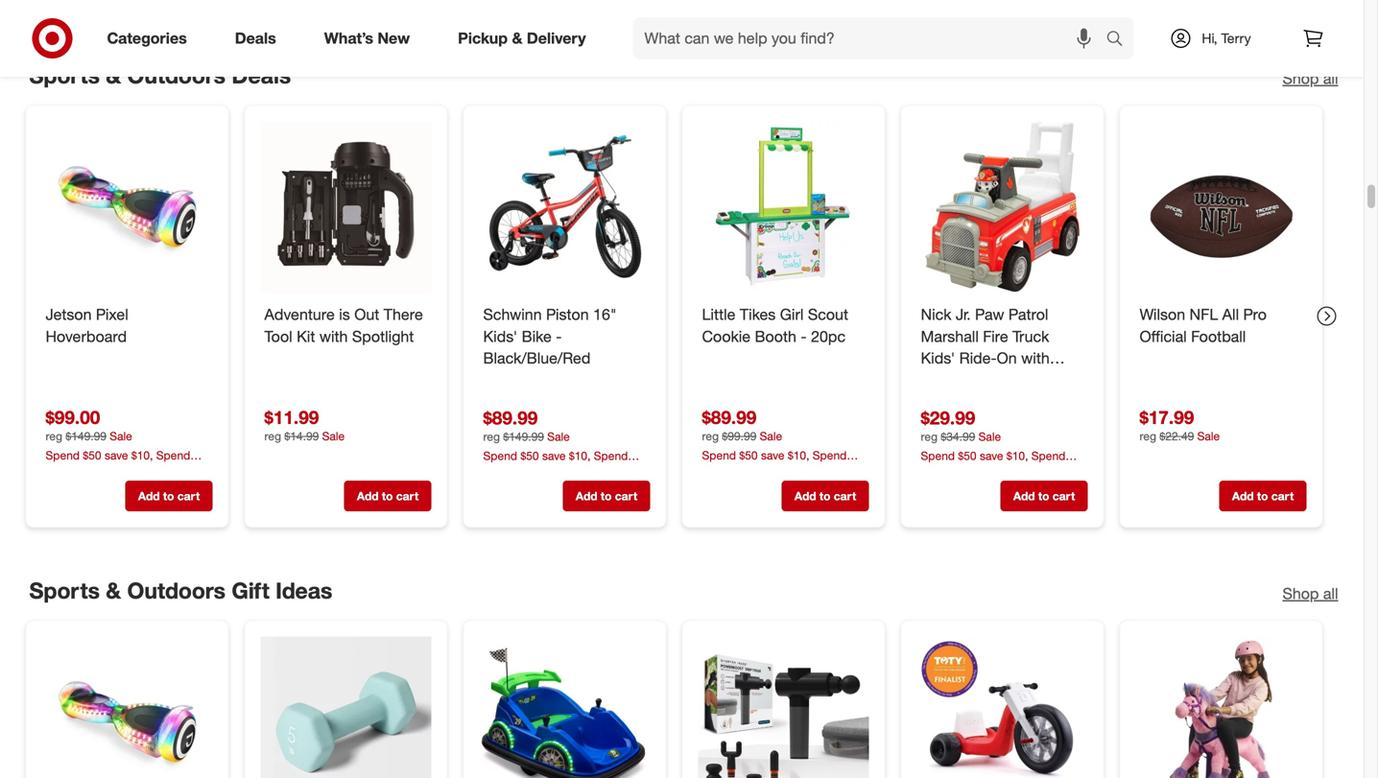 Task type: describe. For each thing, give the bounding box(es) containing it.
16"
[[593, 305, 617, 324]]

add to cart for schwinn piston 16" kids' bike - black/blue/red
[[576, 489, 638, 503]]

pickup & delivery
[[458, 29, 586, 48]]

What can we help you find? suggestions appear below search field
[[633, 17, 1112, 60]]

add to cart button for jetson pixel hoverboard
[[125, 481, 213, 511]]

add for little tikes girl scout cookie booth - 20pc
[[795, 489, 817, 503]]

ride-
[[960, 349, 997, 368]]

$50 for little tikes girl scout cookie booth - 20pc
[[740, 448, 758, 463]]

$29.99 reg $34.99 sale spend $50 save $10, spend $100 save $25 on select toys
[[921, 407, 1070, 480]]

hoverboard
[[46, 327, 127, 346]]

pixel
[[96, 305, 128, 324]]

pickup & delivery link
[[442, 17, 610, 60]]

$100 for nick jr. paw patrol marshall fire truck kids' ride-on with lights, sounds, storage and walking bar
[[921, 465, 946, 480]]

$25 for jetson pixel hoverboard
[[100, 465, 119, 479]]

kids' inside the 'nick jr. paw patrol marshall fire truck kids' ride-on with lights, sounds, storage and walking bar'
[[921, 349, 956, 368]]

$10, for jetson pixel hoverboard
[[131, 448, 153, 463]]

$10, for little tikes girl scout cookie booth - 20pc
[[788, 448, 810, 463]]

$89.99 for schwinn piston 16" kids' bike - black/blue/red
[[484, 407, 538, 429]]

adventure is out there tool kit with spotlight
[[265, 305, 423, 346]]

$25 for nick jr. paw patrol marshall fire truck kids' ride-on with lights, sounds, storage and walking bar
[[976, 465, 995, 480]]

$11.99 reg $14.99 sale
[[265, 406, 345, 444]]

$22.49
[[1160, 429, 1195, 444]]

what's
[[324, 29, 373, 48]]

0 vertical spatial deals
[[235, 29, 276, 48]]

nick
[[921, 305, 952, 324]]

$10, for schwinn piston 16" kids' bike - black/blue/red
[[569, 449, 591, 463]]

adventure
[[265, 305, 335, 324]]

little tikes girl scout cookie booth - 20pc
[[702, 305, 849, 346]]

little
[[702, 305, 736, 324]]

to for adventure is out there tool kit with spotlight
[[382, 489, 393, 503]]

- inside little tikes girl scout cookie booth - 20pc
[[801, 327, 807, 346]]

delivery
[[527, 29, 586, 48]]

add to cart for adventure is out there tool kit with spotlight
[[357, 489, 419, 503]]

reg for wilson nfl all pro official football
[[1140, 429, 1157, 444]]

shop all for sports & outdoors gift ideas
[[1283, 585, 1339, 604]]

jetson pixel hoverboard
[[46, 305, 128, 346]]

$17.99 reg $22.49 sale
[[1140, 406, 1221, 444]]

bike
[[522, 327, 552, 346]]

select for little tikes girl scout cookie booth - 20pc
[[795, 465, 826, 479]]

storage
[[921, 393, 975, 412]]

booth
[[755, 327, 797, 346]]

out
[[355, 305, 380, 324]]

sale for schwinn piston 16" kids' bike - black/blue/red
[[548, 430, 570, 444]]

sports & outdoors deals
[[29, 62, 291, 89]]

on for nick jr. paw patrol marshall fire truck kids' ride-on with lights, sounds, storage and walking bar
[[998, 465, 1011, 480]]

select for nick jr. paw patrol marshall fire truck kids' ride-on with lights, sounds, storage and walking bar
[[1014, 465, 1045, 480]]

marshall
[[921, 327, 979, 346]]

what's new link
[[308, 17, 434, 60]]

$34.99
[[941, 430, 976, 444]]

gift
[[232, 578, 270, 605]]

reg for adventure is out there tool kit with spotlight
[[265, 429, 281, 444]]

wilson nfl all pro official football
[[1140, 305, 1267, 346]]

add for jetson pixel hoverboard
[[138, 489, 160, 503]]

sports for sports & outdoors gift ideas
[[29, 578, 100, 605]]

search
[[1098, 31, 1144, 50]]

search button
[[1098, 17, 1144, 63]]

$89.99 reg $149.99 sale spend $50 save $10, spend $100 save $25 on select toys
[[484, 407, 632, 480]]

categories link
[[91, 17, 211, 60]]

fire
[[984, 327, 1009, 346]]

$50 for nick jr. paw patrol marshall fire truck kids' ride-on with lights, sounds, storage and walking bar
[[959, 449, 977, 463]]

piston
[[546, 305, 589, 324]]

$14.99
[[285, 429, 319, 444]]

new
[[378, 29, 410, 48]]

$89.99 reg $99.99 sale spend $50 save $10, spend $100 save $25 on select toys
[[702, 406, 851, 479]]

nfl
[[1190, 305, 1219, 324]]

on for little tikes girl scout cookie booth - 20pc
[[779, 465, 792, 479]]

is
[[339, 305, 350, 324]]

add for adventure is out there tool kit with spotlight
[[357, 489, 379, 503]]

hi, terry
[[1203, 30, 1252, 47]]

football
[[1192, 327, 1247, 346]]

add to cart button for schwinn piston 16" kids' bike - black/blue/red
[[563, 481, 651, 511]]

official
[[1140, 327, 1188, 346]]

scout
[[808, 305, 849, 324]]

kids' inside 'schwinn piston 16" kids' bike - black/blue/red'
[[484, 327, 518, 346]]

with inside the 'nick jr. paw patrol marshall fire truck kids' ride-on with lights, sounds, storage and walking bar'
[[1022, 349, 1050, 368]]

schwinn piston 16" kids' bike - black/blue/red
[[484, 305, 617, 368]]

schwinn piston 16" kids' bike - black/blue/red link
[[484, 304, 647, 370]]

tikes
[[740, 305, 776, 324]]

add to cart button for little tikes girl scout cookie booth - 20pc
[[782, 481, 870, 511]]

black/blue/red
[[484, 349, 591, 368]]

$99.00 reg $149.99 sale spend $50 save $10, spend $100 save $25 on select toys
[[46, 406, 194, 479]]

$149.99 for $89.99
[[504, 430, 544, 444]]

$99.99
[[722, 429, 757, 444]]

jetson pixel hoverboard link
[[46, 304, 209, 348]]

nick jr. paw patrol marshall fire truck kids' ride-on with lights, sounds, storage and walking bar
[[921, 305, 1063, 434]]

tool
[[265, 327, 293, 346]]

$100 for schwinn piston 16" kids' bike - black/blue/red
[[484, 465, 508, 480]]

patrol
[[1009, 305, 1049, 324]]

on
[[997, 349, 1018, 368]]

cart for schwinn piston 16" kids' bike - black/blue/red
[[615, 489, 638, 503]]

nick jr. paw patrol marshall fire truck kids' ride-on with lights, sounds, storage and walking bar link
[[921, 304, 1085, 434]]

schwinn
[[484, 305, 542, 324]]

toys for nick jr. paw patrol marshall fire truck kids' ride-on with lights, sounds, storage and walking bar
[[1048, 465, 1070, 480]]

spend $50 save $10, spend $100 save $25 on select toys button for schwinn piston 16" kids' bike - black/blue/red
[[484, 448, 651, 480]]

shop for sports & outdoors gift ideas
[[1283, 585, 1320, 604]]



Task type: vqa. For each thing, say whether or not it's contained in the screenshot.


Task type: locate. For each thing, give the bounding box(es) containing it.
add to cart for nick jr. paw patrol marshall fire truck kids' ride-on with lights, sounds, storage and walking bar
[[1014, 489, 1076, 503]]

1 vertical spatial kids'
[[921, 349, 956, 368]]

1 toys from the left
[[173, 465, 194, 479]]

1 - from the left
[[556, 327, 562, 346]]

select inside $99.00 reg $149.99 sale spend $50 save $10, spend $100 save $25 on select toys
[[138, 465, 169, 479]]

toys for jetson pixel hoverboard
[[173, 465, 194, 479]]

sale for wilson nfl all pro official football
[[1198, 429, 1221, 444]]

with
[[320, 327, 348, 346], [1022, 349, 1050, 368]]

0 vertical spatial outdoors
[[127, 62, 226, 89]]

$10, for nick jr. paw patrol marshall fire truck kids' ride-on with lights, sounds, storage and walking bar
[[1007, 449, 1029, 463]]

1 to from the left
[[163, 489, 174, 503]]

3 toys from the left
[[610, 465, 632, 480]]

$89.99 down black/blue/red
[[484, 407, 538, 429]]

2 select from the left
[[795, 465, 826, 479]]

1 $89.99 from the left
[[702, 406, 757, 428]]

1 horizontal spatial kids'
[[921, 349, 956, 368]]

little tikes girl scout cookie booth - 20pc link
[[702, 304, 866, 348]]

2 vertical spatial &
[[106, 578, 121, 605]]

0 vertical spatial shop all link
[[1283, 68, 1339, 90]]

4 toys from the left
[[1048, 465, 1070, 480]]

sports & outdoors gift ideas
[[29, 578, 333, 605]]

reg for nick jr. paw patrol marshall fire truck kids' ride-on with lights, sounds, storage and walking bar
[[921, 430, 938, 444]]

5 add to cart button from the left
[[1001, 481, 1088, 511]]

reg left $99.99
[[702, 429, 719, 444]]

spend $50 save $10, spend $100 save $25 on select toys button for nick jr. paw patrol marshall fire truck kids' ride-on with lights, sounds, storage and walking bar
[[921, 448, 1088, 480]]

sale for jetson pixel hoverboard
[[110, 429, 132, 444]]

deals
[[235, 29, 276, 48], [232, 62, 291, 89]]

reg inside the $11.99 reg $14.99 sale
[[265, 429, 281, 444]]

$10, inside "$29.99 reg $34.99 sale spend $50 save $10, spend $100 save $25 on select toys"
[[1007, 449, 1029, 463]]

$89.99 inside the $89.99 reg $149.99 sale spend $50 save $10, spend $100 save $25 on select toys
[[484, 407, 538, 429]]

select for jetson pixel hoverboard
[[138, 465, 169, 479]]

walking
[[1009, 393, 1063, 412]]

reg for schwinn piston 16" kids' bike - black/blue/red
[[484, 430, 500, 444]]

shop all for sports & outdoors deals
[[1283, 69, 1339, 88]]

1 horizontal spatial $149.99
[[504, 430, 544, 444]]

toys inside $89.99 reg $99.99 sale spend $50 save $10, spend $100 save $25 on select toys
[[829, 465, 851, 479]]

with inside adventure is out there tool kit with spotlight
[[320, 327, 348, 346]]

5 add from the left
[[1014, 489, 1036, 503]]

reg down $17.99
[[1140, 429, 1157, 444]]

1 vertical spatial shop all link
[[1283, 583, 1339, 605]]

on
[[122, 465, 135, 479], [779, 465, 792, 479], [560, 465, 573, 480], [998, 465, 1011, 480]]

outdoors for deals
[[127, 62, 226, 89]]

$50
[[83, 448, 101, 463], [740, 448, 758, 463], [521, 449, 539, 463], [959, 449, 977, 463]]

$50 inside $89.99 reg $99.99 sale spend $50 save $10, spend $100 save $25 on select toys
[[740, 448, 758, 463]]

add for nick jr. paw patrol marshall fire truck kids' ride-on with lights, sounds, storage and walking bar
[[1014, 489, 1036, 503]]

$29.99
[[921, 407, 976, 429]]

1 vertical spatial shop
[[1283, 585, 1320, 604]]

sale
[[110, 429, 132, 444], [322, 429, 345, 444], [760, 429, 783, 444], [1198, 429, 1221, 444], [548, 430, 570, 444], [979, 430, 1002, 444]]

2 add to cart from the left
[[357, 489, 419, 503]]

$149.99 inside $99.00 reg $149.99 sale spend $50 save $10, spend $100 save $25 on select toys
[[66, 429, 107, 444]]

3 $100 from the left
[[484, 465, 508, 480]]

0 vertical spatial all
[[1324, 69, 1339, 88]]

on inside $89.99 reg $99.99 sale spend $50 save $10, spend $100 save $25 on select toys
[[779, 465, 792, 479]]

2 on from the left
[[779, 465, 792, 479]]

add to cart button for nick jr. paw patrol marshall fire truck kids' ride-on with lights, sounds, storage and walking bar
[[1001, 481, 1088, 511]]

adventure is out there tool kit with spotlight link
[[265, 304, 428, 348]]

3 on from the left
[[560, 465, 573, 480]]

6 cart from the left
[[1272, 489, 1295, 503]]

there
[[384, 305, 423, 324]]

adventure is out there tool kit with spotlight image
[[261, 121, 432, 292], [261, 121, 432, 292]]

$149.99 down black/blue/red
[[504, 430, 544, 444]]

1 all from the top
[[1324, 69, 1339, 88]]

reg for jetson pixel hoverboard
[[46, 429, 62, 444]]

&
[[512, 29, 523, 48], [106, 62, 121, 89], [106, 578, 121, 605]]

sale for nick jr. paw patrol marshall fire truck kids' ride-on with lights, sounds, storage and walking bar
[[979, 430, 1002, 444]]

on inside "$29.99 reg $34.99 sale spend $50 save $10, spend $100 save $25 on select toys"
[[998, 465, 1011, 480]]

girl
[[780, 305, 804, 324]]

sale inside the $89.99 reg $149.99 sale spend $50 save $10, spend $100 save $25 on select toys
[[548, 430, 570, 444]]

2 cart from the left
[[396, 489, 419, 503]]

$100 inside the $89.99 reg $149.99 sale spend $50 save $10, spend $100 save $25 on select toys
[[484, 465, 508, 480]]

0 horizontal spatial $149.99
[[66, 429, 107, 444]]

spend
[[46, 448, 80, 463], [156, 448, 190, 463], [702, 448, 737, 463], [813, 448, 847, 463], [484, 449, 518, 463], [594, 449, 628, 463], [921, 449, 956, 463], [1032, 449, 1066, 463]]

shop all link for sports & outdoors gift ideas
[[1283, 583, 1339, 605]]

$149.99 inside the $89.99 reg $149.99 sale spend $50 save $10, spend $100 save $25 on select toys
[[504, 430, 544, 444]]

- inside 'schwinn piston 16" kids' bike - black/blue/red'
[[556, 327, 562, 346]]

reg down $29.99
[[921, 430, 938, 444]]

1 horizontal spatial with
[[1022, 349, 1050, 368]]

1 vertical spatial outdoors
[[127, 578, 226, 605]]

6 add to cart button from the left
[[1220, 481, 1307, 511]]

reg for little tikes girl scout cookie booth - 20pc
[[702, 429, 719, 444]]

$100 for jetson pixel hoverboard
[[46, 465, 71, 479]]

4 $100 from the left
[[921, 465, 946, 480]]

2 shop all from the top
[[1283, 585, 1339, 604]]

wilson nfl all pro official football link
[[1140, 304, 1304, 348]]

3 $25 from the left
[[538, 465, 557, 480]]

2 shop all link from the top
[[1283, 583, 1339, 605]]

spotlight
[[352, 327, 414, 346]]

cart for adventure is out there tool kit with spotlight
[[396, 489, 419, 503]]

toys inside "$29.99 reg $34.99 sale spend $50 save $10, spend $100 save $25 on select toys"
[[1048, 465, 1070, 480]]

to for wilson nfl all pro official football
[[1258, 489, 1269, 503]]

1 vertical spatial deals
[[232, 62, 291, 89]]

20pc
[[811, 327, 846, 346]]

1 shop from the top
[[1283, 69, 1320, 88]]

$149.99 down $99.00
[[66, 429, 107, 444]]

jr.
[[956, 305, 971, 324]]

sale inside $99.00 reg $149.99 sale spend $50 save $10, spend $100 save $25 on select toys
[[110, 429, 132, 444]]

6 to from the left
[[1258, 489, 1269, 503]]

pro
[[1244, 305, 1267, 324]]

3 select from the left
[[576, 465, 607, 480]]

$100 inside "$29.99 reg $34.99 sale spend $50 save $10, spend $100 save $25 on select toys"
[[921, 465, 946, 480]]

cart for wilson nfl all pro official football
[[1272, 489, 1295, 503]]

dumbbell - all in motion™ image
[[261, 637, 432, 779], [261, 637, 432, 779]]

$100 for little tikes girl scout cookie booth - 20pc
[[702, 465, 727, 479]]

spend $50 save $10, spend $100 save $25 on select toys button for jetson pixel hoverboard
[[46, 447, 213, 479]]

all for sports & outdoors gift ideas
[[1324, 585, 1339, 604]]

shop for sports & outdoors deals
[[1283, 69, 1320, 88]]

4 on from the left
[[998, 465, 1011, 480]]

0 horizontal spatial -
[[556, 327, 562, 346]]

1 horizontal spatial $89.99
[[702, 406, 757, 428]]

2 $25 from the left
[[757, 465, 776, 479]]

add to cart button for adventure is out there tool kit with spotlight
[[344, 481, 432, 511]]

add to cart button for wilson nfl all pro official football
[[1220, 481, 1307, 511]]

paw
[[976, 305, 1005, 324]]

$100 inside $99.00 reg $149.99 sale spend $50 save $10, spend $100 save $25 on select toys
[[46, 465, 71, 479]]

$25 inside $89.99 reg $99.99 sale spend $50 save $10, spend $100 save $25 on select toys
[[757, 465, 776, 479]]

add for wilson nfl all pro official football
[[1233, 489, 1255, 503]]

1 horizontal spatial -
[[801, 327, 807, 346]]

0 vertical spatial kids'
[[484, 327, 518, 346]]

1 vertical spatial sports
[[29, 578, 100, 605]]

2 shop from the top
[[1283, 585, 1320, 604]]

add for schwinn piston 16" kids' bike - black/blue/red
[[576, 489, 598, 503]]

wilson
[[1140, 305, 1186, 324]]

$89.99 up $99.99
[[702, 406, 757, 428]]

$25 for little tikes girl scout cookie booth - 20pc
[[757, 465, 776, 479]]

cart for jetson pixel hoverboard
[[177, 489, 200, 503]]

to
[[163, 489, 174, 503], [382, 489, 393, 503], [601, 489, 612, 503], [820, 489, 831, 503], [1039, 489, 1050, 503], [1258, 489, 1269, 503]]

0 vertical spatial shop
[[1283, 69, 1320, 88]]

power pony powered rideable pony ride-on - princess image
[[1137, 637, 1307, 779], [1137, 637, 1307, 779]]

with down is
[[320, 327, 348, 346]]

shop all
[[1283, 69, 1339, 88], [1283, 585, 1339, 604]]

terry
[[1222, 30, 1252, 47]]

add to cart for jetson pixel hoverboard
[[138, 489, 200, 503]]

2 add to cart button from the left
[[344, 481, 432, 511]]

sale inside the $11.99 reg $14.99 sale
[[322, 429, 345, 444]]

2 - from the left
[[801, 327, 807, 346]]

shop
[[1283, 69, 1320, 88], [1283, 585, 1320, 604]]

$89.99
[[702, 406, 757, 428], [484, 407, 538, 429]]

$11.99
[[265, 406, 319, 428]]

to for jetson pixel hoverboard
[[163, 489, 174, 503]]

$25 inside $99.00 reg $149.99 sale spend $50 save $10, spend $100 save $25 on select toys
[[100, 465, 119, 479]]

toys inside $99.00 reg $149.99 sale spend $50 save $10, spend $100 save $25 on select toys
[[173, 465, 194, 479]]

0 vertical spatial sports
[[29, 62, 100, 89]]

reg down $99.00
[[46, 429, 62, 444]]

2 to from the left
[[382, 489, 393, 503]]

2 add from the left
[[357, 489, 379, 503]]

$25 inside the $89.99 reg $149.99 sale spend $50 save $10, spend $100 save $25 on select toys
[[538, 465, 557, 480]]

- left 20pc at the right
[[801, 327, 807, 346]]

sale for little tikes girl scout cookie booth - 20pc
[[760, 429, 783, 444]]

1 add from the left
[[138, 489, 160, 503]]

1 on from the left
[[122, 465, 135, 479]]

& for sports & outdoors deals
[[106, 62, 121, 89]]

what's new
[[324, 29, 410, 48]]

1 shop all from the top
[[1283, 69, 1339, 88]]

2 all from the top
[[1324, 585, 1339, 604]]

add to cart button
[[125, 481, 213, 511], [344, 481, 432, 511], [563, 481, 651, 511], [782, 481, 870, 511], [1001, 481, 1088, 511], [1220, 481, 1307, 511]]

$100 inside $89.99 reg $99.99 sale spend $50 save $10, spend $100 save $25 on select toys
[[702, 465, 727, 479]]

1 $100 from the left
[[46, 465, 71, 479]]

sale inside $89.99 reg $99.99 sale spend $50 save $10, spend $100 save $25 on select toys
[[760, 429, 783, 444]]

select inside the $89.99 reg $149.99 sale spend $50 save $10, spend $100 save $25 on select toys
[[576, 465, 607, 480]]

1 select from the left
[[138, 465, 169, 479]]

1 shop all link from the top
[[1283, 68, 1339, 90]]

with down truck
[[1022, 349, 1050, 368]]

on for jetson pixel hoverboard
[[122, 465, 135, 479]]

2 $100 from the left
[[702, 465, 727, 479]]

1 vertical spatial with
[[1022, 349, 1050, 368]]

1 cart from the left
[[177, 489, 200, 503]]

kit
[[297, 327, 315, 346]]

reg down $11.99
[[265, 429, 281, 444]]

add
[[138, 489, 160, 503], [357, 489, 379, 503], [576, 489, 598, 503], [795, 489, 817, 503], [1014, 489, 1036, 503], [1233, 489, 1255, 503]]

deals down deals link
[[232, 62, 291, 89]]

droyd romper electric trike powered ride-on - red image
[[918, 637, 1088, 779], [918, 637, 1088, 779]]

all for sports & outdoors deals
[[1324, 69, 1339, 88]]

2 outdoors from the top
[[127, 578, 226, 605]]

$25 for schwinn piston 16" kids' bike - black/blue/red
[[538, 465, 557, 480]]

2 $89.99 from the left
[[484, 407, 538, 429]]

reg inside the $89.99 reg $149.99 sale spend $50 save $10, spend $100 save $25 on select toys
[[484, 430, 500, 444]]

$149.99
[[66, 429, 107, 444], [504, 430, 544, 444]]

reg inside $99.00 reg $149.99 sale spend $50 save $10, spend $100 save $25 on select toys
[[46, 429, 62, 444]]

toys inside the $89.99 reg $149.99 sale spend $50 save $10, spend $100 save $25 on select toys
[[610, 465, 632, 480]]

save
[[105, 448, 128, 463], [761, 448, 785, 463], [543, 449, 566, 463], [980, 449, 1004, 463], [74, 465, 97, 479], [731, 465, 754, 479], [512, 465, 535, 480], [950, 465, 973, 480]]

$50 inside "$29.99 reg $34.99 sale spend $50 save $10, spend $100 save $25 on select toys"
[[959, 449, 977, 463]]

jetson
[[46, 305, 92, 324]]

reg down black/blue/red
[[484, 430, 500, 444]]

5 cart from the left
[[1053, 489, 1076, 503]]

1 vertical spatial shop all
[[1283, 585, 1339, 604]]

& for pickup & delivery
[[512, 29, 523, 48]]

kids' up lights, at the right of the page
[[921, 349, 956, 368]]

$99.00
[[46, 406, 100, 428]]

add to cart for wilson nfl all pro official football
[[1233, 489, 1295, 503]]

shop all link for sports & outdoors deals
[[1283, 68, 1339, 90]]

3 cart from the left
[[615, 489, 638, 503]]

0 vertical spatial shop all
[[1283, 69, 1339, 88]]

0 horizontal spatial $89.99
[[484, 407, 538, 429]]

reg inside $89.99 reg $99.99 sale spend $50 save $10, spend $100 save $25 on select toys
[[702, 429, 719, 444]]

cookie
[[702, 327, 751, 346]]

hi,
[[1203, 30, 1218, 47]]

sports for sports & outdoors deals
[[29, 62, 100, 89]]

ideas
[[276, 578, 333, 605]]

select inside $89.99 reg $99.99 sale spend $50 save $10, spend $100 save $25 on select toys
[[795, 465, 826, 479]]

categories
[[107, 29, 187, 48]]

1 sports from the top
[[29, 62, 100, 89]]

$50 for schwinn piston 16" kids' bike - black/blue/red
[[521, 449, 539, 463]]

$17.99
[[1140, 406, 1195, 428]]

- right bike
[[556, 327, 562, 346]]

$10, inside $89.99 reg $99.99 sale spend $50 save $10, spend $100 save $25 on select toys
[[788, 448, 810, 463]]

3 add to cart button from the left
[[563, 481, 651, 511]]

on inside $99.00 reg $149.99 sale spend $50 save $10, spend $100 save $25 on select toys
[[122, 465, 135, 479]]

$50 inside the $89.99 reg $149.99 sale spend $50 save $10, spend $100 save $25 on select toys
[[521, 449, 539, 463]]

toys
[[173, 465, 194, 479], [829, 465, 851, 479], [610, 465, 632, 480], [1048, 465, 1070, 480]]

shop all link
[[1283, 68, 1339, 90], [1283, 583, 1339, 605]]

3 add to cart from the left
[[576, 489, 638, 503]]

kids'
[[484, 327, 518, 346], [921, 349, 956, 368]]

$50 for jetson pixel hoverboard
[[83, 448, 101, 463]]

sale for adventure is out there tool kit with spotlight
[[322, 429, 345, 444]]

1 outdoors from the top
[[127, 62, 226, 89]]

on inside the $89.99 reg $149.99 sale spend $50 save $10, spend $100 save $25 on select toys
[[560, 465, 573, 480]]

0 horizontal spatial with
[[320, 327, 348, 346]]

$149.99 for $99.00
[[66, 429, 107, 444]]

$10, inside $99.00 reg $149.99 sale spend $50 save $10, spend $100 save $25 on select toys
[[131, 448, 153, 463]]

to for nick jr. paw patrol marshall fire truck kids' ride-on with lights, sounds, storage and walking bar
[[1039, 489, 1050, 503]]

outdoors
[[127, 62, 226, 89], [127, 578, 226, 605]]

deals link
[[219, 17, 300, 60]]

lights,
[[921, 371, 967, 390]]

and
[[979, 393, 1005, 412]]

bar
[[921, 415, 945, 434]]

schwinn piston 16" kids' bike - black/blue/red image
[[480, 121, 651, 292], [480, 121, 651, 292]]

1 $25 from the left
[[100, 465, 119, 479]]

0 vertical spatial with
[[320, 327, 348, 346]]

deals left what's
[[235, 29, 276, 48]]

4 to from the left
[[820, 489, 831, 503]]

1 add to cart from the left
[[138, 489, 200, 503]]

$50 inside $99.00 reg $149.99 sale spend $50 save $10, spend $100 save $25 on select toys
[[83, 448, 101, 463]]

add to cart for little tikes girl scout cookie booth - 20pc
[[795, 489, 857, 503]]

& for sports & outdoors gift ideas
[[106, 578, 121, 605]]

cart for little tikes girl scout cookie booth - 20pc
[[834, 489, 857, 503]]

to for schwinn piston 16" kids' bike - black/blue/red
[[601, 489, 612, 503]]

3 to from the left
[[601, 489, 612, 503]]

nick jr. paw patrol marshall fire truck kids' ride-on with lights, sounds, storage and walking bar image
[[918, 121, 1088, 292], [918, 121, 1088, 292]]

reg inside "$29.99 reg $34.99 sale spend $50 save $10, spend $100 save $25 on select toys"
[[921, 430, 938, 444]]

5 to from the left
[[1039, 489, 1050, 503]]

cart
[[177, 489, 200, 503], [396, 489, 419, 503], [615, 489, 638, 503], [834, 489, 857, 503], [1053, 489, 1076, 503], [1272, 489, 1295, 503]]

6 add to cart from the left
[[1233, 489, 1295, 503]]

outdoors for gift
[[127, 578, 226, 605]]

sale inside "$29.99 reg $34.99 sale spend $50 save $10, spend $100 save $25 on select toys"
[[979, 430, 1002, 444]]

6 add from the left
[[1233, 489, 1255, 503]]

0 vertical spatial &
[[512, 29, 523, 48]]

flybar funpark racer bumper car - blue image
[[480, 637, 651, 779], [480, 637, 651, 779]]

wilson nfl all pro official football image
[[1137, 121, 1307, 292], [1137, 121, 1307, 292]]

$10, inside the $89.99 reg $149.99 sale spend $50 save $10, spend $100 save $25 on select toys
[[569, 449, 591, 463]]

4 add to cart button from the left
[[782, 481, 870, 511]]

truck
[[1013, 327, 1050, 346]]

jetson pixel hoverboard image
[[42, 121, 213, 292], [42, 121, 213, 292], [42, 637, 213, 779], [42, 637, 213, 779]]

$89.99 for little tikes girl scout cookie booth - 20pc
[[702, 406, 757, 428]]

1 vertical spatial all
[[1324, 585, 1339, 604]]

3 add from the left
[[576, 489, 598, 503]]

sale inside $17.99 reg $22.49 sale
[[1198, 429, 1221, 444]]

2 sports from the top
[[29, 578, 100, 605]]

outdoors left gift
[[127, 578, 226, 605]]

all
[[1223, 305, 1240, 324]]

toys for schwinn piston 16" kids' bike - black/blue/red
[[610, 465, 632, 480]]

4 add to cart from the left
[[795, 489, 857, 503]]

toys for little tikes girl scout cookie booth - 20pc
[[829, 465, 851, 479]]

1 add to cart button from the left
[[125, 481, 213, 511]]

cart for nick jr. paw patrol marshall fire truck kids' ride-on with lights, sounds, storage and walking bar
[[1053, 489, 1076, 503]]

to for little tikes girl scout cookie booth - 20pc
[[820, 489, 831, 503]]

4 cart from the left
[[834, 489, 857, 503]]

all
[[1324, 69, 1339, 88], [1324, 585, 1339, 604]]

0 horizontal spatial kids'
[[484, 327, 518, 346]]

$25 inside "$29.99 reg $34.99 sale spend $50 save $10, spend $100 save $25 on select toys"
[[976, 465, 995, 480]]

reg
[[46, 429, 62, 444], [265, 429, 281, 444], [702, 429, 719, 444], [1140, 429, 1157, 444], [484, 430, 500, 444], [921, 430, 938, 444]]

pickup
[[458, 29, 508, 48]]

sharper image powerboost deep tissue massager image
[[699, 637, 870, 779], [699, 637, 870, 779]]

select inside "$29.99 reg $34.99 sale spend $50 save $10, spend $100 save $25 on select toys"
[[1014, 465, 1045, 480]]

5 add to cart from the left
[[1014, 489, 1076, 503]]

spend $50 save $10, spend $100 save $25 on select toys button
[[46, 447, 213, 479], [702, 447, 870, 479], [484, 448, 651, 480], [921, 448, 1088, 480]]

outdoors down categories link
[[127, 62, 226, 89]]

sports
[[29, 62, 100, 89], [29, 578, 100, 605]]

little tikes girl scout cookie booth - 20pc image
[[699, 121, 870, 292], [699, 121, 870, 292]]

2 toys from the left
[[829, 465, 851, 479]]

spend $50 save $10, spend $100 save $25 on select toys button for little tikes girl scout cookie booth - 20pc
[[702, 447, 870, 479]]

sounds,
[[971, 371, 1027, 390]]

$89.99 inside $89.99 reg $99.99 sale spend $50 save $10, spend $100 save $25 on select toys
[[702, 406, 757, 428]]

reg inside $17.99 reg $22.49 sale
[[1140, 429, 1157, 444]]

select
[[138, 465, 169, 479], [795, 465, 826, 479], [576, 465, 607, 480], [1014, 465, 1045, 480]]

add to cart
[[138, 489, 200, 503], [357, 489, 419, 503], [576, 489, 638, 503], [795, 489, 857, 503], [1014, 489, 1076, 503], [1233, 489, 1295, 503]]

1 vertical spatial &
[[106, 62, 121, 89]]

4 add from the left
[[795, 489, 817, 503]]

4 $25 from the left
[[976, 465, 995, 480]]

on for schwinn piston 16" kids' bike - black/blue/red
[[560, 465, 573, 480]]

select for schwinn piston 16" kids' bike - black/blue/red
[[576, 465, 607, 480]]

$100
[[46, 465, 71, 479], [702, 465, 727, 479], [484, 465, 508, 480], [921, 465, 946, 480]]

kids' down the schwinn
[[484, 327, 518, 346]]

4 select from the left
[[1014, 465, 1045, 480]]



